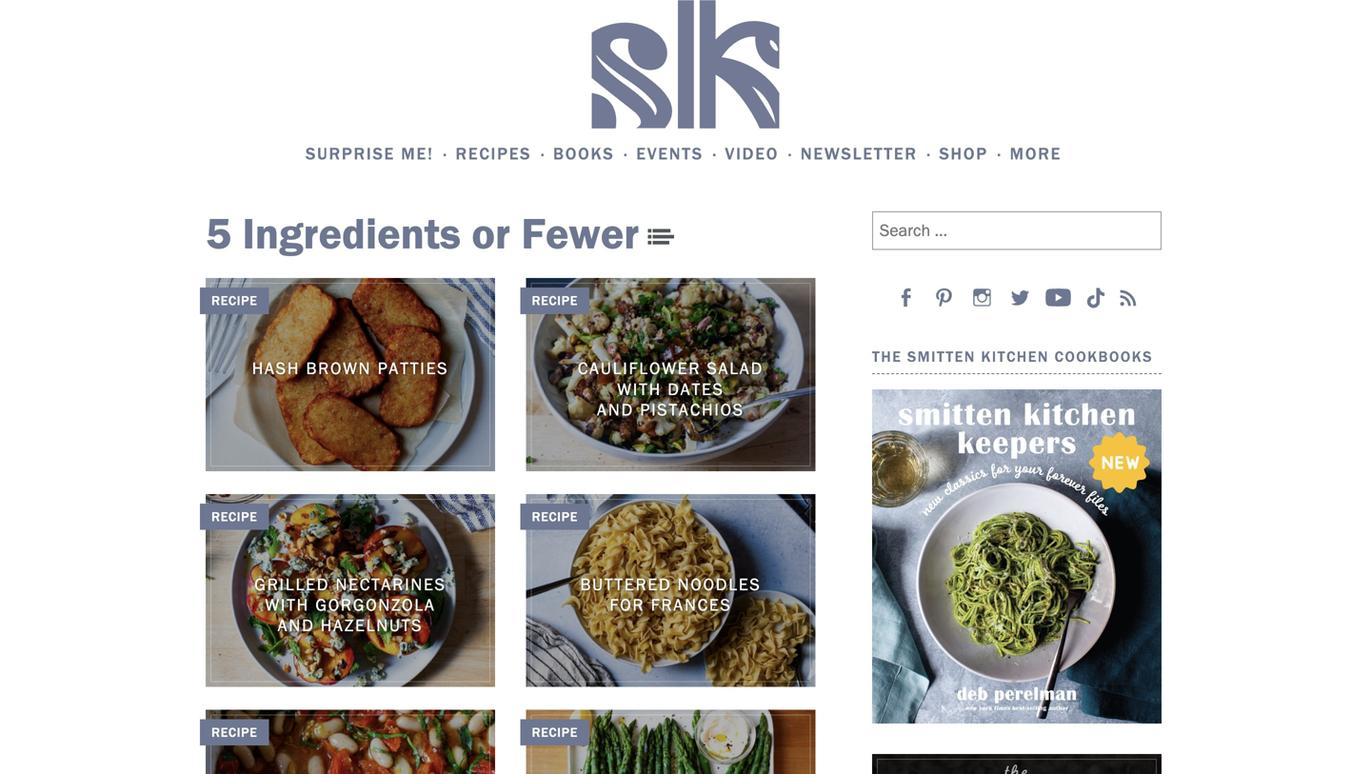 Task type: describe. For each thing, give the bounding box(es) containing it.
fewer
[[521, 207, 639, 260]]

and hazelnuts
[[278, 615, 423, 636]]

hash
[[252, 358, 300, 379]]

grilled nectarines with gorgonzola and hazelnuts link
[[206, 574, 495, 636]]

with for gorgonzola
[[265, 595, 309, 615]]

view as a list image
[[641, 217, 679, 255]]

recipe for hash brown patties
[[211, 293, 258, 309]]

cauliflower salad with dates and pistachios
[[578, 358, 764, 420]]

me!
[[401, 143, 434, 164]]

video
[[725, 143, 779, 164]]

Search … search field
[[872, 212, 1162, 250]]

the
[[872, 347, 902, 366]]

none search field inside the smitten kitchen cookbooks section
[[872, 196, 1162, 250]]

cauliflower salad with dates and pistachios link
[[526, 358, 816, 420]]

shop link
[[939, 142, 1006, 166]]

the smitten kitchen cookbooks image
[[872, 390, 1162, 723]]

dates
[[668, 379, 724, 399]]

kitchen
[[981, 347, 1049, 366]]

surprise me! link
[[306, 142, 451, 166]]

smitten
[[907, 347, 976, 366]]

buttered
[[580, 574, 672, 595]]

recipe for cauliflower salad with dates and pistachios
[[532, 293, 578, 309]]

surprise me!
[[306, 143, 434, 164]]

recipe for buttered noodles for frances
[[532, 508, 578, 525]]

events
[[636, 143, 703, 164]]

books link
[[553, 142, 632, 166]]

newsletter link
[[801, 142, 935, 166]]

recipes link
[[456, 142, 549, 166]]

more link
[[1010, 142, 1066, 166]]

gorgonzola
[[315, 595, 436, 615]]

grilled
[[254, 574, 330, 595]]

or
[[472, 207, 510, 260]]

buttered noodles for frances
[[580, 574, 761, 615]]

cauliflower
[[578, 358, 701, 379]]

newsletter
[[801, 143, 918, 164]]

the smitten kitchen cookbooks section
[[842, 196, 1162, 774]]

5
[[206, 207, 231, 260]]

more
[[1010, 143, 1062, 164]]

with for dates
[[617, 379, 662, 399]]

shop
[[939, 143, 988, 164]]

feed image
[[1115, 284, 1141, 311]]

cookbooks
[[1055, 347, 1153, 366]]

brown
[[306, 358, 372, 379]]



Task type: vqa. For each thing, say whether or not it's contained in the screenshot.
In‑Person
no



Task type: locate. For each thing, give the bounding box(es) containing it.
1 horizontal spatial with
[[617, 379, 662, 399]]

ingredients
[[242, 207, 461, 260]]

tiktok image
[[1086, 288, 1106, 308]]

recipe link for brown
[[200, 278, 495, 471]]

None search field
[[872, 196, 1162, 250]]

salad
[[707, 358, 764, 379]]

0 horizontal spatial with
[[265, 595, 309, 615]]

None search field
[[78, 46, 1239, 104]]

recipe link
[[200, 278, 495, 471], [520, 278, 816, 471], [200, 494, 495, 687], [520, 494, 816, 687], [200, 710, 495, 774], [520, 710, 816, 774]]

and pistachios
[[597, 399, 744, 420]]

buttered noodles for frances link
[[526, 574, 816, 615]]

the smitten kitchen cookbooks
[[872, 347, 1153, 366]]

hash brown patties
[[252, 358, 449, 379]]

recipe link for nectarines
[[200, 494, 495, 687]]

surprise
[[306, 143, 395, 164]]

noodles
[[678, 574, 761, 595]]

recipe for grilled nectarines with gorgonzola and hazelnuts
[[211, 508, 258, 525]]

recipe link for noodles
[[520, 494, 816, 687]]

recipes
[[456, 143, 532, 164]]

video link
[[725, 142, 796, 166]]

books
[[553, 143, 615, 164]]

youtube image
[[1045, 284, 1072, 311]]

recipe
[[211, 293, 258, 309], [532, 293, 578, 309], [211, 508, 258, 525], [532, 508, 578, 525], [211, 724, 258, 740], [532, 724, 578, 740]]

hash brown patties link
[[206, 358, 495, 379]]

for frances
[[610, 595, 732, 615]]

nectarines
[[336, 574, 446, 595]]

recipe link for salad
[[520, 278, 816, 471]]

grilled nectarines with gorgonzola and hazelnuts
[[254, 574, 446, 636]]

5 ingredients or fewer
[[206, 207, 639, 260]]

0 vertical spatial with
[[617, 379, 662, 399]]

twitter image
[[1007, 284, 1034, 311]]

with down cauliflower
[[617, 379, 662, 399]]

instagram image
[[969, 284, 996, 311]]

5 ingredients or fewer main content
[[200, 207, 816, 774]]

with
[[617, 379, 662, 399], [265, 595, 309, 615]]

facebook image
[[893, 284, 919, 311]]

events link
[[636, 142, 721, 166]]

pinterest image
[[931, 284, 957, 311]]

with inside cauliflower salad with dates and pistachios
[[617, 379, 662, 399]]

1 vertical spatial with
[[265, 595, 309, 615]]

with down grilled
[[265, 595, 309, 615]]

with inside grilled nectarines with gorgonzola and hazelnuts
[[265, 595, 309, 615]]

patties
[[378, 358, 449, 379]]



